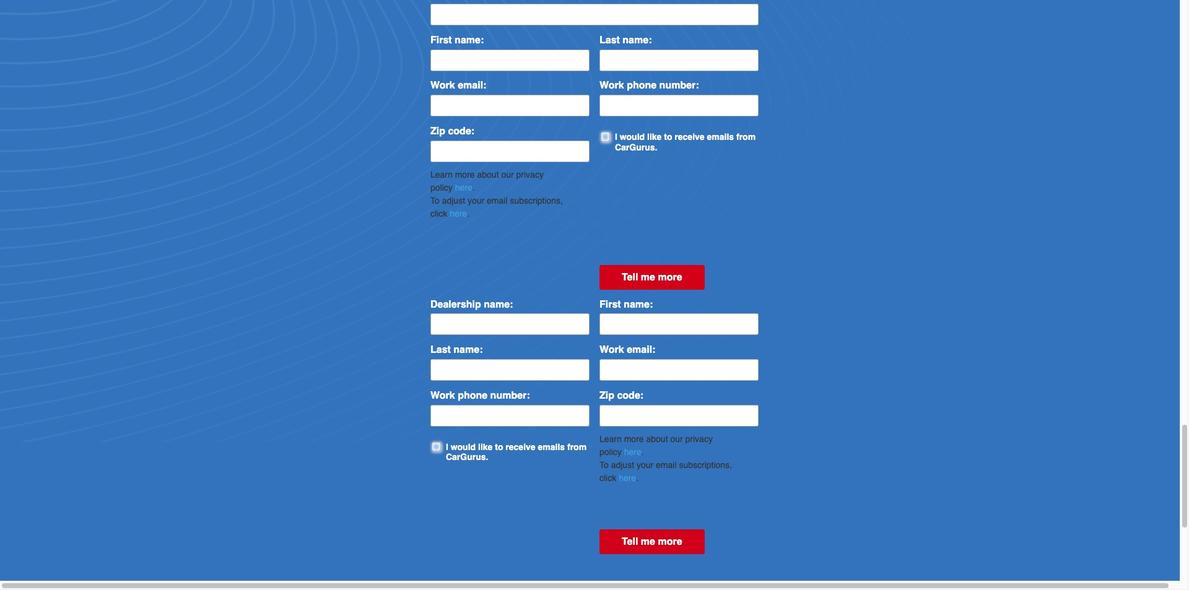 Task type: describe. For each thing, give the bounding box(es) containing it.
0 vertical spatial about
[[477, 170, 499, 180]]

1 horizontal spatial your
[[637, 460, 653, 470]]

1 vertical spatial adjust
[[611, 460, 634, 470]]

1 me from the top
[[641, 272, 655, 283]]

dealership
[[430, 299, 481, 310]]

0 vertical spatial zip code: text field
[[430, 141, 590, 162]]

1 vertical spatial here . to adjust your email subscriptions, click
[[600, 447, 732, 483]]

1 vertical spatial our
[[670, 434, 683, 444]]

i for i would like to receive emails from cargurus. checkbox
[[446, 442, 448, 452]]

1 horizontal spatial policy
[[600, 447, 622, 457]]

from for i would like to receive emails from cargurus. option
[[736, 132, 756, 142]]

1 horizontal spatial work email: email field
[[600, 359, 759, 381]]

work for work email: email field to the top
[[430, 80, 455, 91]]

0 horizontal spatial email:
[[458, 80, 486, 91]]

first name: for right 'first name:' text box
[[600, 299, 653, 310]]

0 vertical spatial work email: email field
[[430, 95, 590, 117]]

to for i would like to receive emails from cargurus. option
[[664, 132, 672, 142]]

0 vertical spatial first name: text field
[[430, 49, 590, 71]]

zip code: for the bottommost zip code: text field
[[600, 390, 644, 401]]

1 vertical spatial here .
[[619, 473, 639, 483]]

1 horizontal spatial email
[[656, 460, 677, 470]]

0 horizontal spatial your
[[468, 196, 484, 206]]

1 tell from the top
[[622, 272, 638, 283]]

0 horizontal spatial work phone number: telephone field
[[430, 405, 590, 426]]

0 vertical spatial last name: text field
[[600, 49, 759, 71]]

work for leftmost work phone number: telephone field
[[430, 390, 455, 401]]

1 vertical spatial first
[[600, 299, 621, 310]]

1 vertical spatial last name: text field
[[430, 359, 590, 381]]

zip code: for the topmost zip code: text field
[[430, 126, 474, 137]]

work for topmost work phone number: telephone field
[[600, 80, 624, 91]]

0 vertical spatial click
[[430, 209, 447, 219]]

1 horizontal spatial click
[[600, 473, 616, 483]]

i would like to receive emails from cargurus. for i would like to receive emails from cargurus. checkbox
[[446, 442, 587, 462]]

phone for leftmost work phone number: telephone field
[[458, 390, 488, 401]]

0 vertical spatial to
[[430, 196, 440, 206]]

0 vertical spatial policy
[[430, 183, 453, 193]]

I would like to receive emails from CarGurus. checkbox
[[602, 132, 610, 140]]

0 vertical spatial adjust
[[442, 196, 465, 206]]

0 horizontal spatial learn more about our privacy policy
[[430, 170, 544, 193]]

code: for the topmost zip code: text field
[[448, 126, 474, 137]]

1 horizontal spatial to
[[600, 460, 609, 470]]

would for i would like to receive emails from cargurus. checkbox
[[451, 442, 476, 452]]

1 dealership name: text field from the top
[[430, 4, 759, 25]]

0 vertical spatial email
[[487, 196, 508, 206]]

0 vertical spatial work email:
[[430, 80, 486, 91]]

0 vertical spatial first
[[430, 35, 452, 46]]

work phone number: for topmost work phone number: telephone field
[[600, 80, 699, 91]]

zip for the bottommost zip code: text field
[[600, 390, 614, 401]]

code: for the bottommost zip code: text field
[[617, 390, 644, 401]]

cargurus. for i would like to receive emails from cargurus. option
[[615, 142, 657, 152]]



Task type: vqa. For each thing, say whether or not it's contained in the screenshot.
Day
no



Task type: locate. For each thing, give the bounding box(es) containing it.
1 vertical spatial to
[[495, 442, 503, 452]]

i would like to receive emails from cargurus. for i would like to receive emails from cargurus. option
[[615, 132, 756, 152]]

1 vertical spatial about
[[646, 434, 668, 444]]

2 dealership name: text field from the top
[[430, 314, 590, 335]]

0 horizontal spatial privacy
[[516, 170, 544, 180]]

me
[[641, 272, 655, 283], [641, 536, 655, 547]]

last name:
[[600, 35, 652, 46], [430, 345, 483, 356]]

0 vertical spatial tell me more
[[622, 272, 682, 283]]

tell me more button
[[600, 265, 704, 290], [600, 529, 704, 554]]

0 vertical spatial from
[[736, 132, 756, 142]]

1 horizontal spatial privacy
[[685, 434, 713, 444]]

0 vertical spatial i
[[615, 132, 617, 142]]

subscriptions,
[[510, 196, 563, 206], [679, 460, 732, 470]]

i
[[615, 132, 617, 142], [446, 442, 448, 452]]

emails for i would like to receive emails from cargurus. option
[[707, 132, 734, 142]]

learn
[[430, 170, 453, 180], [600, 434, 622, 444]]

1 horizontal spatial from
[[736, 132, 756, 142]]

1 vertical spatial privacy
[[685, 434, 713, 444]]

1 horizontal spatial work phone number:
[[600, 80, 699, 91]]

email
[[487, 196, 508, 206], [656, 460, 677, 470]]

like right i would like to receive emails from cargurus. option
[[647, 132, 662, 142]]

policy
[[430, 183, 453, 193], [600, 447, 622, 457]]

1 horizontal spatial i would like to receive emails from cargurus.
[[615, 132, 756, 152]]

work phone number:
[[600, 80, 699, 91], [430, 390, 530, 401]]

1 vertical spatial like
[[478, 442, 493, 452]]

1 horizontal spatial learn
[[600, 434, 622, 444]]

1 vertical spatial learn
[[600, 434, 622, 444]]

0 horizontal spatial here . to adjust your email subscriptions, click
[[430, 183, 563, 219]]

email:
[[458, 80, 486, 91], [627, 345, 655, 356]]

2 tell me more button from the top
[[600, 529, 704, 554]]

last name: for 'last name:' text field to the top
[[600, 35, 652, 46]]

i would like to receive emails from cargurus.
[[615, 132, 756, 152], [446, 442, 587, 462]]

learn more about our privacy policy
[[430, 170, 544, 193], [600, 434, 713, 457]]

work
[[430, 80, 455, 91], [600, 80, 624, 91], [600, 345, 624, 356], [430, 390, 455, 401]]

1 horizontal spatial would
[[620, 132, 645, 142]]

0 horizontal spatial subscriptions,
[[510, 196, 563, 206]]

would right i would like to receive emails from cargurus. option
[[620, 132, 645, 142]]

receive for i would like to receive emails from cargurus. option
[[675, 132, 705, 142]]

0 horizontal spatial cargurus.
[[446, 452, 488, 462]]

0 vertical spatial me
[[641, 272, 655, 283]]

0 vertical spatial subscriptions,
[[510, 196, 563, 206]]

1 horizontal spatial first name: text field
[[600, 314, 759, 335]]

your
[[468, 196, 484, 206], [637, 460, 653, 470]]

phone
[[627, 80, 657, 91], [458, 390, 488, 401]]

1 horizontal spatial zip
[[600, 390, 614, 401]]

first
[[430, 35, 452, 46], [600, 299, 621, 310]]

1 vertical spatial policy
[[600, 447, 622, 457]]

here link
[[455, 183, 472, 193], [450, 209, 467, 219], [624, 447, 641, 457], [619, 473, 636, 483]]

0 vertical spatial cargurus.
[[615, 142, 657, 152]]

1 horizontal spatial zip code: text field
[[600, 405, 759, 426]]

0 vertical spatial dealership name: text field
[[430, 4, 759, 25]]

1 horizontal spatial learn more about our privacy policy
[[600, 434, 713, 457]]

1 horizontal spatial first name:
[[600, 299, 653, 310]]

number:
[[659, 80, 699, 91], [490, 390, 530, 401]]

like
[[647, 132, 662, 142], [478, 442, 493, 452]]

1 vertical spatial work phone number: telephone field
[[430, 405, 590, 426]]

1 horizontal spatial about
[[646, 434, 668, 444]]

would for i would like to receive emails from cargurus. option
[[620, 132, 645, 142]]

to for i would like to receive emails from cargurus. checkbox
[[495, 442, 503, 452]]

0 horizontal spatial work email:
[[430, 80, 486, 91]]

0 vertical spatial last
[[600, 35, 620, 46]]

cargurus.
[[615, 142, 657, 152], [446, 452, 488, 462]]

1 vertical spatial zip code:
[[600, 390, 644, 401]]

code:
[[448, 126, 474, 137], [617, 390, 644, 401]]

0 horizontal spatial work phone number:
[[430, 390, 530, 401]]

i right i would like to receive emails from cargurus. option
[[615, 132, 617, 142]]

0 horizontal spatial zip code:
[[430, 126, 474, 137]]

0 horizontal spatial policy
[[430, 183, 453, 193]]

1 vertical spatial work email:
[[600, 345, 655, 356]]

2 tell from the top
[[622, 536, 638, 547]]

0 vertical spatial first name:
[[430, 35, 484, 46]]

1 vertical spatial cargurus.
[[446, 452, 488, 462]]

0 horizontal spatial first
[[430, 35, 452, 46]]

First name: text field
[[430, 49, 590, 71], [600, 314, 759, 335]]

like right i would like to receive emails from cargurus. checkbox
[[478, 442, 493, 452]]

0 vertical spatial to
[[664, 132, 672, 142]]

zip code:
[[430, 126, 474, 137], [600, 390, 644, 401]]

0 horizontal spatial zip
[[430, 126, 445, 137]]

0 horizontal spatial i would like to receive emails from cargurus.
[[446, 442, 587, 462]]

1 vertical spatial zip code: text field
[[600, 405, 759, 426]]

to
[[430, 196, 440, 206], [600, 460, 609, 470]]

0 vertical spatial number:
[[659, 80, 699, 91]]

0 horizontal spatial from
[[567, 442, 587, 452]]

privacy
[[516, 170, 544, 180], [685, 434, 713, 444]]

last for bottommost 'last name:' text field
[[430, 345, 451, 356]]

more
[[455, 170, 475, 180], [658, 272, 682, 283], [624, 434, 644, 444], [658, 536, 682, 547]]

like for i would like to receive emails from cargurus. checkbox
[[478, 442, 493, 452]]

2 me from the top
[[641, 536, 655, 547]]

1 vertical spatial to
[[600, 460, 609, 470]]

tell
[[622, 272, 638, 283], [622, 536, 638, 547]]

0 horizontal spatial learn
[[430, 170, 453, 180]]

0 horizontal spatial i
[[446, 442, 448, 452]]

0 horizontal spatial zip code: text field
[[430, 141, 590, 162]]

0 horizontal spatial to
[[430, 196, 440, 206]]

about
[[477, 170, 499, 180], [646, 434, 668, 444]]

Last name: text field
[[600, 49, 759, 71], [430, 359, 590, 381]]

from for i would like to receive emails from cargurus. checkbox
[[567, 442, 587, 452]]

1 vertical spatial last name:
[[430, 345, 483, 356]]

0 vertical spatial our
[[501, 170, 514, 180]]

from
[[736, 132, 756, 142], [567, 442, 587, 452]]

emails
[[707, 132, 734, 142], [538, 442, 565, 452]]

0 horizontal spatial emails
[[538, 442, 565, 452]]

1 vertical spatial tell me more button
[[600, 529, 704, 554]]

0 vertical spatial receive
[[675, 132, 705, 142]]

first name:
[[430, 35, 484, 46], [600, 299, 653, 310]]

click
[[430, 209, 447, 219], [600, 473, 616, 483]]

1 vertical spatial email:
[[627, 345, 655, 356]]

1 vertical spatial work phone number:
[[430, 390, 530, 401]]

phone for topmost work phone number: telephone field
[[627, 80, 657, 91]]

to
[[664, 132, 672, 142], [495, 442, 503, 452]]

Work phone number: telephone field
[[600, 95, 759, 117], [430, 405, 590, 426]]

1 vertical spatial me
[[641, 536, 655, 547]]

here
[[455, 183, 472, 193], [450, 209, 467, 219], [624, 447, 641, 457], [619, 473, 636, 483]]

1 vertical spatial subscriptions,
[[679, 460, 732, 470]]

1 horizontal spatial number:
[[659, 80, 699, 91]]

1 horizontal spatial email:
[[627, 345, 655, 356]]

1 vertical spatial from
[[567, 442, 587, 452]]

here . to adjust your email subscriptions, click
[[430, 183, 563, 219], [600, 447, 732, 483]]

would right i would like to receive emails from cargurus. checkbox
[[451, 442, 476, 452]]

Zip code: text field
[[430, 141, 590, 162], [600, 405, 759, 426]]

1 vertical spatial learn more about our privacy policy
[[600, 434, 713, 457]]

2 tell me more from the top
[[622, 536, 682, 547]]

0 horizontal spatial last name: text field
[[430, 359, 590, 381]]

work for work email: email field to the right
[[600, 345, 624, 356]]

name:
[[455, 35, 484, 46], [623, 35, 652, 46], [484, 299, 513, 310], [624, 299, 653, 310], [454, 345, 483, 356]]

0 vertical spatial work phone number: telephone field
[[600, 95, 759, 117]]

1 vertical spatial receive
[[506, 442, 535, 452]]

zip for the topmost zip code: text field
[[430, 126, 445, 137]]

0 vertical spatial privacy
[[516, 170, 544, 180]]

Work email: email field
[[430, 95, 590, 117], [600, 359, 759, 381]]

work email:
[[430, 80, 486, 91], [600, 345, 655, 356]]

would
[[620, 132, 645, 142], [451, 442, 476, 452]]

number: for leftmost work phone number: telephone field
[[490, 390, 530, 401]]

1 horizontal spatial cargurus.
[[615, 142, 657, 152]]

like for i would like to receive emails from cargurus. option
[[647, 132, 662, 142]]

tell me more
[[622, 272, 682, 283], [622, 536, 682, 547]]

0 horizontal spatial last name:
[[430, 345, 483, 356]]

1 horizontal spatial here . to adjust your email subscriptions, click
[[600, 447, 732, 483]]

our
[[501, 170, 514, 180], [670, 434, 683, 444]]

receive
[[675, 132, 705, 142], [506, 442, 535, 452]]

here .
[[450, 209, 469, 219], [619, 473, 639, 483]]

1 tell me more button from the top
[[600, 265, 704, 290]]

.
[[472, 183, 475, 193], [467, 209, 469, 219], [641, 447, 644, 457], [636, 473, 639, 483]]

i right i would like to receive emails from cargurus. checkbox
[[446, 442, 448, 452]]

last name: for bottommost 'last name:' text field
[[430, 345, 483, 356]]

cargurus. for i would like to receive emails from cargurus. checkbox
[[446, 452, 488, 462]]

I would like to receive emails from CarGurus. checkbox
[[433, 442, 441, 450]]

emails for i would like to receive emails from cargurus. checkbox
[[538, 442, 565, 452]]

i for i would like to receive emails from cargurus. option
[[615, 132, 617, 142]]

1 horizontal spatial first
[[600, 299, 621, 310]]

0 horizontal spatial here .
[[450, 209, 469, 219]]

0 horizontal spatial click
[[430, 209, 447, 219]]

last
[[600, 35, 620, 46], [430, 345, 451, 356]]

first name: for topmost 'first name:' text box
[[430, 35, 484, 46]]

receive for i would like to receive emails from cargurus. checkbox
[[506, 442, 535, 452]]

1 horizontal spatial emails
[[707, 132, 734, 142]]

adjust
[[442, 196, 465, 206], [611, 460, 634, 470]]

Dealership name: text field
[[430, 4, 759, 25], [430, 314, 590, 335]]

number: for topmost work phone number: telephone field
[[659, 80, 699, 91]]

work phone number: for leftmost work phone number: telephone field
[[430, 390, 530, 401]]

0 horizontal spatial would
[[451, 442, 476, 452]]

1 vertical spatial work email: email field
[[600, 359, 759, 381]]

0 horizontal spatial our
[[501, 170, 514, 180]]

1 horizontal spatial work email:
[[600, 345, 655, 356]]

dealership name:
[[430, 299, 513, 310]]

last for 'last name:' text field to the top
[[600, 35, 620, 46]]

0 vertical spatial here .
[[450, 209, 469, 219]]

1 vertical spatial i would like to receive emails from cargurus.
[[446, 442, 587, 462]]

1 horizontal spatial adjust
[[611, 460, 634, 470]]

zip
[[430, 126, 445, 137], [600, 390, 614, 401]]

1 tell me more from the top
[[622, 272, 682, 283]]



